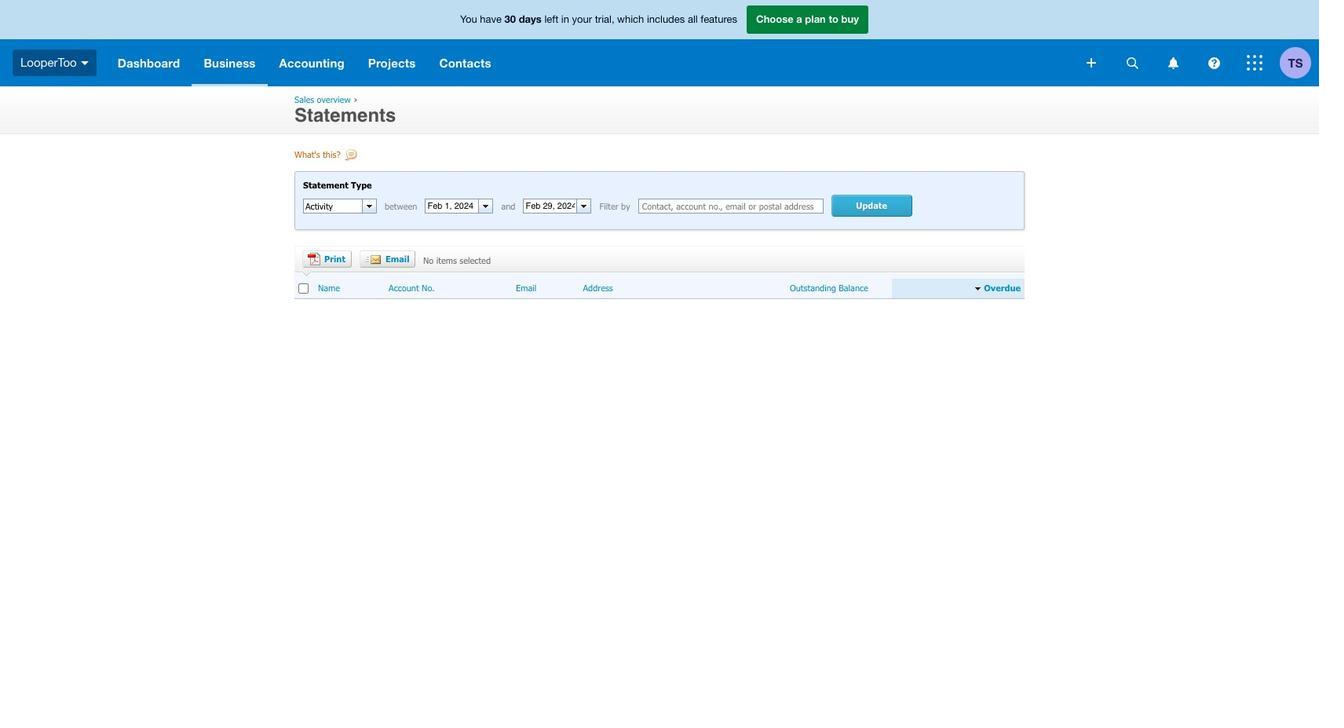 Task type: describe. For each thing, give the bounding box(es) containing it.
outstanding
[[790, 283, 836, 293]]

items
[[437, 256, 457, 266]]

balance
[[839, 283, 869, 293]]

sales overview link
[[295, 94, 351, 104]]

a
[[797, 13, 803, 25]]

contacts button
[[428, 39, 503, 86]]

business
[[204, 56, 256, 70]]

by
[[621, 201, 631, 212]]

plan
[[805, 13, 826, 25]]

statement
[[303, 180, 349, 190]]

choose a plan to buy
[[756, 13, 859, 25]]

svg image inside "loopertoo" popup button
[[81, 61, 89, 65]]

no
[[423, 256, 434, 266]]

update link
[[832, 195, 913, 217]]

contacts
[[439, 56, 491, 70]]

filter by
[[600, 201, 631, 212]]

type
[[351, 180, 372, 190]]

no.
[[422, 283, 435, 293]]

sales
[[295, 94, 314, 104]]

print
[[324, 254, 346, 264]]

accounting
[[279, 56, 345, 70]]

which
[[618, 14, 644, 25]]

have
[[480, 14, 502, 25]]

projects button
[[356, 39, 428, 86]]

what's
[[295, 149, 320, 159]]

features
[[701, 14, 738, 25]]

to
[[829, 13, 839, 25]]

projects
[[368, 56, 416, 70]]

this?
[[323, 149, 341, 159]]

you have 30 days left in your trial, which includes all features
[[460, 13, 738, 25]]

in
[[562, 14, 569, 25]]

between
[[385, 201, 417, 212]]

statements
[[295, 104, 396, 126]]

account
[[389, 283, 419, 293]]

name
[[318, 283, 340, 293]]

›
[[354, 94, 358, 104]]

selected
[[460, 256, 491, 266]]

banner containing ts
[[0, 0, 1320, 86]]

accounting button
[[268, 39, 356, 86]]



Task type: locate. For each thing, give the bounding box(es) containing it.
ts button
[[1280, 39, 1320, 86]]

None text field
[[304, 200, 362, 213], [426, 200, 479, 213], [304, 200, 362, 213], [426, 200, 479, 213]]

Contact, account no., email or postal address text field
[[638, 199, 824, 214]]

account no. link
[[389, 283, 435, 294]]

you
[[460, 14, 477, 25]]

1 vertical spatial email
[[516, 283, 537, 293]]

loopertoo button
[[0, 39, 106, 86]]

email link up account at the top left
[[360, 251, 416, 268]]

days
[[519, 13, 542, 25]]

dashboard link
[[106, 39, 192, 86]]

address
[[583, 283, 613, 293]]

email link left address link
[[516, 283, 537, 294]]

banner
[[0, 0, 1320, 86]]

filter
[[600, 201, 619, 212]]

outstanding balance
[[790, 283, 869, 293]]

None checkbox
[[298, 284, 309, 294]]

what's this?
[[295, 149, 341, 159]]

includes
[[647, 14, 685, 25]]

ts
[[1289, 55, 1304, 70]]

overdue
[[985, 283, 1021, 293]]

address link
[[583, 283, 613, 294]]

None text field
[[524, 200, 577, 213]]

trial,
[[595, 14, 615, 25]]

email for the bottom email link
[[516, 283, 537, 293]]

your
[[572, 14, 592, 25]]

1 horizontal spatial email
[[516, 283, 537, 293]]

email up account at the top left
[[386, 254, 410, 264]]

loopertoo
[[20, 56, 77, 69]]

buy
[[842, 13, 859, 25]]

no items selected
[[423, 256, 491, 266]]

overdue link
[[981, 283, 1021, 294]]

0 vertical spatial email
[[386, 254, 410, 264]]

and
[[502, 201, 516, 212]]

svg image
[[1209, 57, 1220, 69]]

left
[[545, 14, 559, 25]]

print link
[[302, 251, 352, 268]]

1 horizontal spatial email link
[[516, 283, 537, 294]]

sales overview › statements
[[295, 94, 396, 126]]

0 horizontal spatial email
[[386, 254, 410, 264]]

email for leftmost email link
[[386, 254, 410, 264]]

what's this? link
[[295, 149, 359, 163]]

update
[[856, 201, 888, 211]]

overview
[[317, 94, 351, 104]]

outstanding balance link
[[790, 283, 869, 294]]

dashboard
[[118, 56, 180, 70]]

business button
[[192, 39, 268, 86]]

0 horizontal spatial email link
[[360, 251, 416, 268]]

email left address
[[516, 283, 537, 293]]

1 vertical spatial email link
[[516, 283, 537, 294]]

name link
[[318, 283, 340, 294]]

30
[[505, 13, 516, 25]]

statement type
[[303, 180, 372, 190]]

email link
[[360, 251, 416, 268], [516, 283, 537, 294]]

email
[[386, 254, 410, 264], [516, 283, 537, 293]]

account no.
[[389, 283, 435, 293]]

0 vertical spatial email link
[[360, 251, 416, 268]]

choose
[[756, 13, 794, 25]]

svg image
[[1247, 55, 1263, 71], [1127, 57, 1139, 69], [1168, 57, 1179, 69], [1087, 58, 1097, 68], [81, 61, 89, 65]]

all
[[688, 14, 698, 25]]



Task type: vqa. For each thing, say whether or not it's contained in the screenshot.
1st svg image from the right
yes



